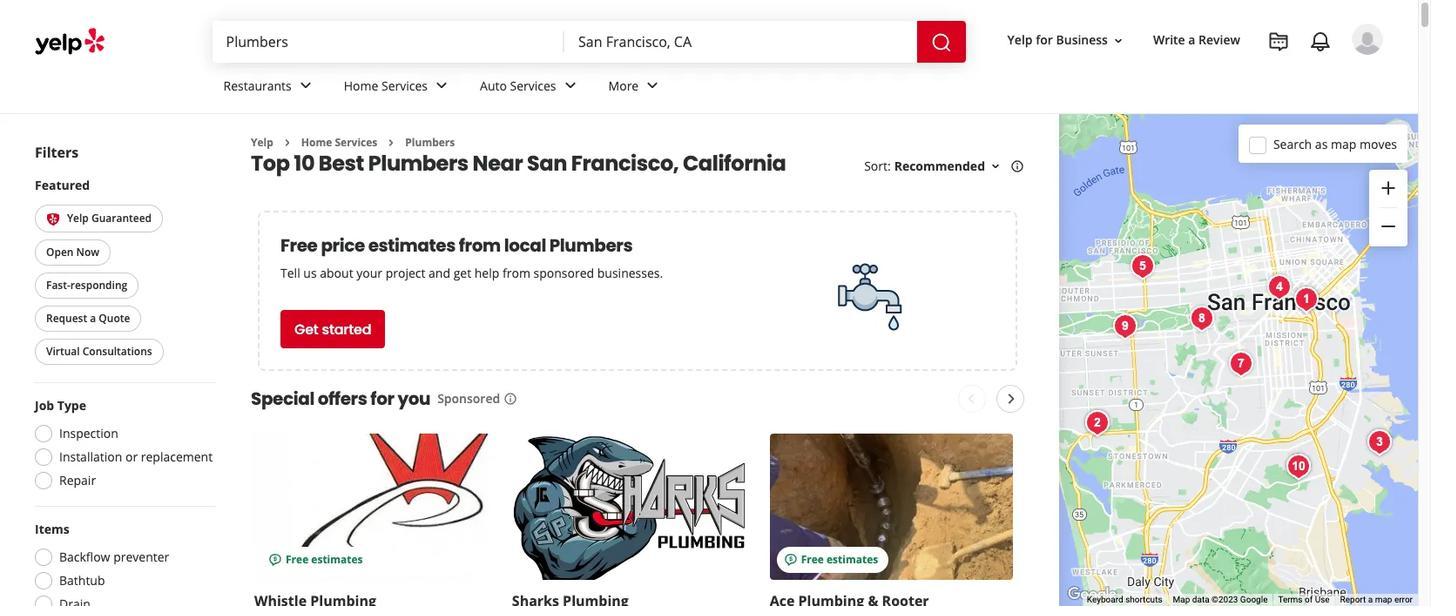Task type: describe. For each thing, give the bounding box(es) containing it.
yelp for yelp link
[[251, 135, 273, 150]]

virtual
[[46, 344, 80, 358]]

free estimates for "16 free estimates v2" icon associated with 2nd the free estimates link from the left
[[801, 553, 878, 567]]

free for 2nd the free estimates link from the right
[[286, 553, 309, 567]]

16 free estimates v2 image for 2nd the free estimates link from the left
[[784, 553, 798, 567]]

estimates for 2nd the free estimates link from the left
[[827, 553, 878, 567]]

1 vertical spatial home services link
[[301, 135, 377, 150]]

restaurants link
[[209, 63, 330, 113]]

consultations
[[83, 344, 152, 358]]

get
[[294, 320, 318, 340]]

project
[[386, 265, 425, 282]]

plumbers link
[[405, 135, 455, 150]]

auto services link
[[466, 63, 595, 113]]

yelp link
[[251, 135, 273, 150]]

yelp guaranteed button
[[35, 205, 163, 232]]

services for 24 chevron down v2 icon corresponding to home services
[[382, 77, 428, 94]]

guaranteed
[[91, 211, 152, 226]]

quote
[[99, 310, 130, 325]]

top 10 best plumbers near san francisco, california
[[251, 149, 786, 178]]

get started
[[294, 320, 371, 340]]

francisco,
[[571, 149, 679, 178]]

us
[[303, 265, 317, 282]]

ace plumbing & rooter image
[[1289, 282, 1324, 317]]

offers
[[318, 387, 367, 411]]

review
[[1199, 32, 1240, 48]]

near
[[473, 149, 523, 178]]

your
[[356, 265, 382, 282]]

responding
[[70, 277, 127, 292]]

filters
[[35, 143, 79, 162]]

recommended
[[894, 158, 985, 175]]

16 chevron down v2 image for yelp for business
[[1111, 34, 1125, 48]]

business categories element
[[209, 63, 1383, 113]]

open now
[[46, 244, 99, 259]]

home inside business categories element
[[344, 77, 378, 94]]

job
[[35, 397, 54, 413]]

special offers for you
[[251, 387, 430, 411]]

map for moves
[[1331, 135, 1357, 152]]

plumbers inside free price estimates from local plumbers tell us about your project and get help from sponsored businesses.
[[549, 234, 633, 258]]

keyboard shortcuts
[[1087, 595, 1162, 605]]

started
[[322, 320, 371, 340]]

report
[[1340, 595, 1366, 605]]

data
[[1192, 595, 1210, 605]]

report a map error
[[1340, 595, 1413, 605]]

inspection
[[59, 425, 118, 441]]

recommended button
[[894, 158, 1003, 175]]

and
[[429, 265, 450, 282]]

as
[[1315, 135, 1328, 152]]

write
[[1153, 32, 1185, 48]]

special
[[251, 387, 314, 411]]

fast-responding button
[[35, 272, 139, 298]]

local
[[504, 234, 546, 258]]

open
[[46, 244, 74, 259]]

16 chevron right v2 image
[[280, 136, 294, 150]]

yelp for business button
[[1000, 25, 1132, 56]]

option group containing items
[[30, 520, 216, 606]]

notifications image
[[1310, 31, 1331, 52]]

installation
[[59, 448, 122, 465]]

next image
[[1001, 389, 1022, 410]]

zoom out image
[[1378, 216, 1399, 237]]

1 vertical spatial home
[[301, 135, 332, 150]]

search image
[[931, 32, 952, 53]]

search as map moves
[[1273, 135, 1397, 152]]

terms
[[1278, 595, 1303, 605]]

free for 2nd the free estimates link from the left
[[801, 553, 824, 567]]

open now button
[[35, 239, 111, 265]]

yelp for yelp for business
[[1007, 32, 1033, 48]]

of
[[1305, 595, 1313, 605]]

write a review link
[[1146, 25, 1247, 56]]

a for report
[[1368, 595, 1373, 605]]

yelp guaranteed
[[67, 211, 152, 226]]

plumbers right 16 chevron right v2 image
[[405, 135, 455, 150]]

job type
[[35, 397, 86, 413]]

map for error
[[1375, 595, 1392, 605]]

16 chevron down v2 image for recommended
[[989, 160, 1003, 174]]

zoom in image
[[1378, 177, 1399, 198]]

sponsored
[[534, 265, 594, 282]]

terms of use link
[[1278, 595, 1330, 605]]

estimates inside free price estimates from local plumbers tell us about your project and get help from sponsored businesses.
[[368, 234, 456, 258]]

a for request
[[90, 310, 96, 325]]

16 yelp guaranteed v2 image
[[46, 212, 60, 226]]

none field near
[[578, 32, 903, 51]]

plumbers right best
[[368, 149, 468, 178]]

backflow preventer
[[59, 548, 169, 565]]

keyboard shortcuts button
[[1087, 594, 1162, 606]]

0 horizontal spatial services
[[335, 135, 377, 150]]

request a quote
[[46, 310, 130, 325]]

none field find
[[226, 32, 551, 51]]

fast-
[[46, 277, 70, 292]]

brad k. image
[[1352, 24, 1383, 55]]

sharks plumbing image
[[1281, 449, 1316, 484]]

estimates for 2nd the free estimates link from the right
[[311, 553, 363, 567]]

repair
[[59, 472, 96, 488]]

bay area plumbing image
[[1125, 249, 1160, 284]]



Task type: locate. For each thing, give the bounding box(es) containing it.
0 horizontal spatial free estimates link
[[254, 434, 498, 580]]

restaurants
[[223, 77, 292, 94]]

2 free estimates link from the left
[[770, 434, 1013, 580]]

2 24 chevron down v2 image from the left
[[642, 75, 663, 96]]

plumbers up sponsored at the top
[[549, 234, 633, 258]]

2 16 free estimates v2 image from the left
[[784, 553, 798, 567]]

you
[[398, 387, 430, 411]]

more
[[608, 77, 639, 94]]

0 vertical spatial map
[[1331, 135, 1357, 152]]

24 chevron down v2 image right the more
[[642, 75, 663, 96]]

get started button
[[280, 310, 385, 349]]

or
[[125, 448, 138, 465]]

0 vertical spatial home services
[[344, 77, 428, 94]]

request a quote button
[[35, 305, 141, 331]]

services left 16 chevron right v2 image
[[335, 135, 377, 150]]

1 vertical spatial home services
[[301, 135, 377, 150]]

home right 16 chevron right v2 icon
[[301, 135, 332, 150]]

home services link right 16 chevron right v2 icon
[[301, 135, 377, 150]]

0 vertical spatial yelp
[[1007, 32, 1033, 48]]

write a review
[[1153, 32, 1240, 48]]

home down find text box at the top of page
[[344, 77, 378, 94]]

for left business
[[1036, 32, 1053, 48]]

1 free estimates from the left
[[286, 553, 363, 567]]

services inside auto services link
[[510, 77, 556, 94]]

home services right 16 chevron right v2 icon
[[301, 135, 377, 150]]

16 info v2 image right sponsored
[[504, 392, 518, 406]]

get
[[454, 265, 471, 282]]

0 horizontal spatial yelp
[[67, 211, 89, 226]]

0 horizontal spatial for
[[370, 387, 394, 411]]

2 horizontal spatial yelp
[[1007, 32, 1033, 48]]

24 chevron down v2 image inside auto services link
[[560, 75, 581, 96]]

0 horizontal spatial none field
[[226, 32, 551, 51]]

san
[[527, 149, 567, 178]]

preventer
[[113, 548, 169, 565]]

shortcuts
[[1126, 595, 1162, 605]]

moves
[[1360, 135, 1397, 152]]

Near text field
[[578, 32, 903, 51]]

precision rooter & drain image
[[1281, 449, 1316, 484]]

genteel plumbers image
[[1108, 309, 1143, 344]]

24 chevron down v2 image inside restaurants link
[[295, 75, 316, 96]]

0 vertical spatial 16 info v2 image
[[1010, 160, 1024, 174]]

services
[[382, 77, 428, 94], [510, 77, 556, 94], [335, 135, 377, 150]]

a right report
[[1368, 595, 1373, 605]]

free estimates for "16 free estimates v2" icon corresponding to 2nd the free estimates link from the right
[[286, 553, 363, 567]]

plumbers
[[405, 135, 455, 150], [368, 149, 468, 178], [549, 234, 633, 258]]

price
[[321, 234, 365, 258]]

16 free estimates v2 image for 2nd the free estimates link from the right
[[268, 553, 282, 567]]

items
[[35, 520, 69, 537]]

0 vertical spatial a
[[1188, 32, 1195, 48]]

yelp inside yelp for business button
[[1007, 32, 1033, 48]]

more link
[[595, 63, 677, 113]]

16 chevron down v2 image inside yelp for business button
[[1111, 34, 1125, 48]]

1 24 chevron down v2 image from the left
[[295, 75, 316, 96]]

map data ©2023 google
[[1173, 595, 1268, 605]]

for inside button
[[1036, 32, 1053, 48]]

16 chevron down v2 image inside recommended dropdown button
[[989, 160, 1003, 174]]

handyman heroes image
[[1185, 301, 1219, 336]]

services right auto
[[510, 77, 556, 94]]

group
[[1369, 170, 1408, 247]]

1 horizontal spatial none field
[[578, 32, 903, 51]]

type
[[57, 397, 86, 413]]

yelp left 16 chevron right v2 icon
[[251, 135, 273, 150]]

1 horizontal spatial 16 chevron down v2 image
[[1111, 34, 1125, 48]]

yelp left business
[[1007, 32, 1033, 48]]

home services link
[[330, 63, 466, 113], [301, 135, 377, 150]]

services down find text box at the top of page
[[382, 77, 428, 94]]

best
[[319, 149, 364, 178]]

©2023
[[1212, 595, 1238, 605]]

2 horizontal spatial estimates
[[827, 553, 878, 567]]

auto services
[[480, 77, 556, 94]]

1 16 free estimates v2 image from the left
[[268, 553, 282, 567]]

1 horizontal spatial yelp
[[251, 135, 273, 150]]

2 vertical spatial a
[[1368, 595, 1373, 605]]

request
[[46, 310, 87, 325]]

fast-responding
[[46, 277, 127, 292]]

from up help
[[459, 234, 501, 258]]

error
[[1394, 595, 1413, 605]]

1 horizontal spatial free estimates link
[[770, 434, 1013, 580]]

tell
[[280, 265, 300, 282]]

1 horizontal spatial 16 free estimates v2 image
[[784, 553, 798, 567]]

home
[[344, 77, 378, 94], [301, 135, 332, 150]]

discount plumbing rooter image
[[1224, 346, 1259, 381]]

top
[[251, 149, 290, 178]]

1 vertical spatial 16 chevron down v2 image
[[989, 160, 1003, 174]]

0 horizontal spatial home
[[301, 135, 332, 150]]

0 horizontal spatial from
[[459, 234, 501, 258]]

24 chevron down v2 image for more
[[642, 75, 663, 96]]

1 horizontal spatial services
[[382, 77, 428, 94]]

0 horizontal spatial map
[[1331, 135, 1357, 152]]

0 horizontal spatial 24 chevron down v2 image
[[560, 75, 581, 96]]

1 vertical spatial yelp
[[251, 135, 273, 150]]

map
[[1173, 595, 1190, 605]]

0 vertical spatial 16 chevron down v2 image
[[1111, 34, 1125, 48]]

1 horizontal spatial 16 info v2 image
[[1010, 160, 1024, 174]]

1 vertical spatial 16 info v2 image
[[504, 392, 518, 406]]

2 vertical spatial yelp
[[67, 211, 89, 226]]

16 chevron down v2 image
[[1111, 34, 1125, 48], [989, 160, 1003, 174]]

1 horizontal spatial home
[[344, 77, 378, 94]]

2 horizontal spatial a
[[1368, 595, 1373, 605]]

bathtub
[[59, 572, 105, 588]]

option group
[[30, 397, 216, 494], [30, 520, 216, 606]]

1 option group from the top
[[30, 397, 216, 494]]

previous image
[[961, 389, 982, 410]]

yelp right 16 yelp guaranteed v2 image
[[67, 211, 89, 226]]

from down local
[[503, 265, 530, 282]]

1 horizontal spatial free estimates
[[801, 553, 878, 567]]

None search field
[[212, 21, 969, 63]]

sort:
[[864, 158, 891, 175]]

free
[[280, 234, 318, 258], [286, 553, 309, 567], [801, 553, 824, 567]]

0 horizontal spatial 16 info v2 image
[[504, 392, 518, 406]]

use
[[1315, 595, 1330, 605]]

home services link down find text box at the top of page
[[330, 63, 466, 113]]

24 chevron down v2 image right restaurants
[[295, 75, 316, 96]]

backflow
[[59, 548, 110, 565]]

from
[[459, 234, 501, 258], [503, 265, 530, 282]]

virtual consultations button
[[35, 338, 163, 364]]

24 chevron down v2 image for auto services
[[560, 75, 581, 96]]

1 vertical spatial a
[[90, 310, 96, 325]]

yelp inside yelp guaranteed button
[[67, 211, 89, 226]]

search
[[1273, 135, 1312, 152]]

0 horizontal spatial 16 chevron down v2 image
[[989, 160, 1003, 174]]

businesses.
[[597, 265, 663, 282]]

1 vertical spatial option group
[[30, 520, 216, 606]]

1 horizontal spatial map
[[1375, 595, 1392, 605]]

business
[[1056, 32, 1108, 48]]

option group containing job type
[[30, 397, 216, 494]]

24 chevron down v2 image inside more link
[[642, 75, 663, 96]]

map right as
[[1331, 135, 1357, 152]]

projects image
[[1268, 31, 1289, 52]]

2 free estimates from the left
[[801, 553, 878, 567]]

1 vertical spatial map
[[1375, 595, 1392, 605]]

2 24 chevron down v2 image from the left
[[431, 75, 452, 96]]

1 horizontal spatial estimates
[[368, 234, 456, 258]]

0 vertical spatial home services link
[[330, 63, 466, 113]]

free inside free price estimates from local plumbers tell us about your project and get help from sponsored businesses.
[[280, 234, 318, 258]]

user actions element
[[993, 22, 1408, 129]]

report a map error link
[[1340, 595, 1413, 605]]

24 chevron down v2 image right auto services
[[560, 75, 581, 96]]

free price estimates from local plumbers tell us about your project and get help from sponsored businesses.
[[280, 234, 663, 282]]

1 24 chevron down v2 image from the left
[[560, 75, 581, 96]]

terms of use
[[1278, 595, 1330, 605]]

a inside button
[[90, 310, 96, 325]]

featured
[[35, 177, 90, 193]]

for
[[1036, 32, 1053, 48], [370, 387, 394, 411]]

1 horizontal spatial for
[[1036, 32, 1053, 48]]

google
[[1240, 595, 1268, 605]]

1 none field from the left
[[226, 32, 551, 51]]

free price estimates from local plumbers image
[[829, 254, 916, 341]]

installation or replacement
[[59, 448, 213, 465]]

0 horizontal spatial estimates
[[311, 553, 363, 567]]

fast response plumbing & rooter image
[[1262, 270, 1297, 304]]

1 free estimates link from the left
[[254, 434, 498, 580]]

24 chevron down v2 image for restaurants
[[295, 75, 316, 96]]

replacement
[[141, 448, 213, 465]]

1 vertical spatial from
[[503, 265, 530, 282]]

Find text field
[[226, 32, 551, 51]]

a right write
[[1188, 32, 1195, 48]]

16 info v2 image right recommended dropdown button
[[1010, 160, 1024, 174]]

16 chevron right v2 image
[[384, 136, 398, 150]]

0 horizontal spatial 24 chevron down v2 image
[[295, 75, 316, 96]]

map region
[[1025, 37, 1431, 606]]

24 chevron down v2 image left auto
[[431, 75, 452, 96]]

a left quote
[[90, 310, 96, 325]]

map left error
[[1375, 595, 1392, 605]]

16 info v2 image for top 10 best plumbers near san francisco, california
[[1010, 160, 1024, 174]]

california
[[683, 149, 786, 178]]

2 none field from the left
[[578, 32, 903, 51]]

0 vertical spatial home
[[344, 77, 378, 94]]

home services down find text box at the top of page
[[344, 77, 428, 94]]

yelp
[[1007, 32, 1033, 48], [251, 135, 273, 150], [67, 211, 89, 226]]

auto
[[480, 77, 507, 94]]

16 info v2 image for special offers for you
[[504, 392, 518, 406]]

24-7 rooter & plumbing image
[[1362, 425, 1397, 459]]

1 horizontal spatial a
[[1188, 32, 1195, 48]]

24-7 rooter & plumbing image
[[1362, 425, 1397, 459]]

0 horizontal spatial 16 free estimates v2 image
[[268, 553, 282, 567]]

16 free estimates v2 image
[[268, 553, 282, 567], [784, 553, 798, 567]]

ace plumbing & rooter image
[[1289, 282, 1324, 317]]

24 chevron down v2 image for home services
[[431, 75, 452, 96]]

for left you
[[370, 387, 394, 411]]

0 vertical spatial from
[[459, 234, 501, 258]]

a
[[1188, 32, 1195, 48], [90, 310, 96, 325], [1368, 595, 1373, 605]]

now
[[76, 244, 99, 259]]

free estimates link
[[254, 434, 498, 580], [770, 434, 1013, 580]]

16 chevron down v2 image right business
[[1111, 34, 1125, 48]]

about
[[320, 265, 353, 282]]

a for write
[[1188, 32, 1195, 48]]

0 horizontal spatial a
[[90, 310, 96, 325]]

0 vertical spatial for
[[1036, 32, 1053, 48]]

2 option group from the top
[[30, 520, 216, 606]]

16 chevron down v2 image right recommended
[[989, 160, 1003, 174]]

2 horizontal spatial services
[[510, 77, 556, 94]]

24 chevron down v2 image
[[560, 75, 581, 96], [642, 75, 663, 96]]

help
[[475, 265, 499, 282]]

yelp for business
[[1007, 32, 1108, 48]]

10
[[294, 149, 315, 178]]

keyboard
[[1087, 595, 1123, 605]]

virtual consultations
[[46, 344, 152, 358]]

services for 24 chevron down v2 image in the auto services link
[[510, 77, 556, 94]]

home services inside business categories element
[[344, 77, 428, 94]]

1 horizontal spatial 24 chevron down v2 image
[[431, 75, 452, 96]]

16 info v2 image
[[1010, 160, 1024, 174], [504, 392, 518, 406]]

0 horizontal spatial free estimates
[[286, 553, 363, 567]]

0 vertical spatial option group
[[30, 397, 216, 494]]

kenneth asire plumbing image
[[1080, 405, 1115, 440], [1080, 405, 1115, 440]]

1 horizontal spatial 24 chevron down v2 image
[[642, 75, 663, 96]]

google image
[[1064, 584, 1121, 606]]

24 chevron down v2 image
[[295, 75, 316, 96], [431, 75, 452, 96]]

1 vertical spatial for
[[370, 387, 394, 411]]

sponsored
[[437, 391, 500, 407]]

None field
[[226, 32, 551, 51], [578, 32, 903, 51]]

1 horizontal spatial from
[[503, 265, 530, 282]]

yelp for yelp guaranteed
[[67, 211, 89, 226]]

featured group
[[31, 177, 216, 368]]



Task type: vqa. For each thing, say whether or not it's contained in the screenshot.
Your project with this business is eligible for coverage up to $2,500 when you hire through 'Get pricing & availability.' Terms apply.
no



